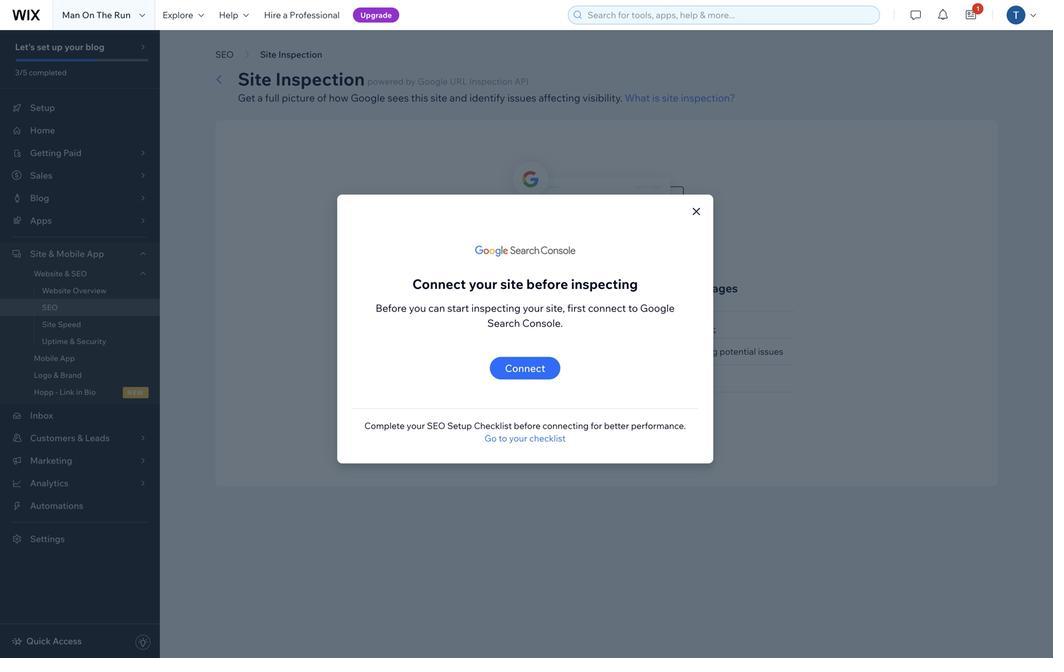 Task type: vqa. For each thing, say whether or not it's contained in the screenshot.
"OZ" to the left
no



Task type: describe. For each thing, give the bounding box(es) containing it.
& for brand
[[54, 371, 59, 380]]

seo button
[[209, 45, 240, 64]]

that
[[465, 346, 482, 357]]

discoverability
[[565, 319, 624, 330]]

inbox link
[[0, 405, 160, 427]]

1 vertical spatial issues
[[758, 346, 784, 357]]

2 horizontal spatial pages
[[705, 281, 738, 295]]

upgrade button
[[353, 8, 400, 23]]

affecting
[[539, 92, 581, 104]]

setup inside complete your seo setup checklist before connecting for better performance. go to your checklist
[[448, 421, 472, 432]]

completed
[[29, 68, 67, 77]]

site up before you can start inspecting your site, first connect to google search console.
[[501, 276, 524, 293]]

settings
[[30, 534, 65, 545]]

url
[[450, 76, 468, 87]]

setup inside sidebar element
[[30, 102, 55, 113]]

3/5
[[15, 68, 27, 77]]

eligible
[[546, 346, 576, 357]]

your up start
[[469, 276, 498, 293]]

full
[[265, 92, 280, 104]]

search
[[488, 317, 520, 330]]

inspection for site inspection
[[279, 49, 322, 60]]

seo link
[[0, 299, 160, 316]]

1 horizontal spatial of
[[526, 373, 534, 384]]

google down powered
[[351, 92, 385, 104]]

hire a professional link
[[257, 0, 347, 30]]

status
[[499, 373, 524, 384]]

website & seo
[[34, 269, 87, 278]]

your right that
[[484, 346, 502, 357]]

& for mobile
[[49, 248, 54, 259]]

website for website & seo
[[34, 269, 63, 278]]

settings link
[[0, 528, 160, 551]]

connect for connect your site before inspecting
[[413, 276, 466, 293]]

1 vertical spatial and
[[626, 319, 642, 330]]

site,
[[546, 302, 565, 315]]

console.
[[523, 317, 563, 330]]

inspect site button
[[563, 411, 650, 434]]

1 vertical spatial mobile
[[34, 354, 58, 363]]

upgrade
[[361, 10, 392, 20]]

overview
[[73, 286, 106, 295]]

your right 'complete' at the bottom left of page
[[407, 421, 425, 432]]

go
[[485, 433, 497, 444]]

first
[[568, 302, 586, 315]]

get feedback from google about your site pages
[[475, 281, 738, 295]]

quick
[[26, 636, 51, 647]]

your left pages'
[[516, 319, 534, 330]]

the
[[459, 373, 473, 384]]

pages'
[[536, 319, 563, 330]]

seo inside button
[[215, 49, 234, 60]]

api
[[515, 76, 529, 87]]

home
[[30, 125, 55, 136]]

better
[[604, 421, 629, 432]]

start
[[448, 302, 469, 315]]

in
[[76, 388, 83, 397]]

site & mobile app
[[30, 248, 104, 259]]

day
[[637, 373, 652, 384]]

2 vertical spatial and
[[671, 346, 687, 357]]

google inside before you can start inspecting your site, first connect to google search console.
[[641, 302, 675, 315]]

and inside site inspection powered by google url inspection api get a full picture of how google sees this site and identify issues affecting visibility. what is site inspection?
[[450, 92, 467, 104]]

uptime & security
[[42, 337, 106, 346]]

are
[[531, 346, 544, 357]]

before inside complete your seo setup checklist before connecting for better performance. go to your checklist
[[514, 421, 541, 432]]

from
[[551, 281, 577, 295]]

mobile app link
[[0, 350, 160, 367]]

1 vertical spatial pages
[[504, 346, 529, 357]]

how
[[329, 92, 349, 104]]

professional
[[290, 9, 340, 20]]

mobile app
[[34, 354, 75, 363]]

sidebar element
[[0, 30, 160, 659]]

a inside the "hire a professional" link
[[283, 9, 288, 20]]

hire
[[264, 9, 281, 20]]

view the index status of up to 2,000 pages every day
[[437, 373, 652, 384]]

help button
[[212, 0, 257, 30]]

see
[[437, 319, 453, 330]]

site & mobile app button
[[0, 243, 160, 265]]

security
[[76, 337, 106, 346]]

to inside complete your seo setup checklist before connecting for better performance. go to your checklist
[[499, 433, 507, 444]]

let's set up your blog
[[15, 41, 105, 52]]

on
[[82, 9, 95, 20]]

run
[[114, 9, 131, 20]]

your right go
[[509, 433, 528, 444]]

help
[[219, 9, 238, 20]]

1 horizontal spatial up
[[536, 373, 547, 384]]

0 horizontal spatial app
[[60, 354, 75, 363]]

your up the indexability
[[656, 281, 680, 295]]

quick access
[[26, 636, 82, 647]]

& for security
[[70, 337, 75, 346]]

you
[[409, 302, 426, 315]]

hire a professional
[[264, 9, 340, 20]]

solving
[[689, 346, 718, 357]]

picture
[[282, 92, 315, 104]]

inspection up identify
[[470, 76, 513, 87]]

hopp - link in bio
[[34, 388, 96, 397]]

1
[[977, 5, 980, 13]]

the
[[97, 9, 112, 20]]

inbox
[[30, 410, 53, 421]]

checklist
[[474, 421, 512, 432]]



Task type: locate. For each thing, give the bounding box(es) containing it.
0 horizontal spatial a
[[258, 92, 263, 104]]

1 vertical spatial setup
[[448, 421, 472, 432]]

site
[[260, 49, 277, 60], [238, 68, 272, 90], [30, 248, 47, 259], [42, 320, 56, 329], [616, 416, 635, 429]]

& inside website & seo dropdown button
[[65, 269, 70, 278]]

quick access button
[[11, 636, 82, 647]]

inspecting up connect in the right top of the page
[[571, 276, 638, 293]]

what
[[625, 92, 650, 104]]

feedback
[[498, 281, 548, 295]]

& right logo at the left
[[54, 371, 59, 380]]

0 horizontal spatial up
[[52, 41, 63, 52]]

go to your checklist button
[[485, 433, 566, 444]]

0 horizontal spatial to
[[499, 433, 507, 444]]

to right go
[[499, 433, 507, 444]]

0 horizontal spatial get
[[238, 92, 255, 104]]

pages left are
[[504, 346, 529, 357]]

site inside dropdown button
[[30, 248, 47, 259]]

connecting
[[543, 421, 589, 432]]

0 horizontal spatial and
[[450, 92, 467, 104]]

0 vertical spatial app
[[87, 248, 104, 259]]

1 horizontal spatial for
[[591, 421, 603, 432]]

site up the indexability
[[683, 281, 703, 295]]

pages
[[705, 281, 738, 295], [504, 346, 529, 357], [585, 373, 610, 384]]

app inside dropdown button
[[87, 248, 104, 259]]

get left feedback
[[475, 281, 495, 295]]

1 button
[[958, 0, 985, 30]]

about right insights
[[489, 319, 514, 330]]

before up go to your checklist button
[[514, 421, 541, 432]]

connect up "can"
[[413, 276, 466, 293]]

powered
[[368, 76, 404, 87]]

link
[[59, 388, 74, 397]]

your inside before you can start inspecting your site, first connect to google search console.
[[523, 302, 544, 315]]

& inside the logo & brand link
[[54, 371, 59, 380]]

0 horizontal spatial of
[[317, 92, 327, 104]]

1 vertical spatial for
[[591, 421, 603, 432]]

Search for tools, apps, help & more... field
[[584, 6, 876, 24]]

get left "full"
[[238, 92, 255, 104]]

google up this
[[418, 76, 448, 87]]

connect
[[413, 276, 466, 293], [505, 362, 546, 375]]

logo & brand link
[[0, 367, 160, 384]]

1 horizontal spatial pages
[[585, 373, 610, 384]]

up
[[52, 41, 63, 52], [536, 373, 547, 384]]

0 horizontal spatial by
[[406, 76, 416, 87]]

0 vertical spatial mobile
[[56, 248, 85, 259]]

visibility.
[[583, 92, 623, 104]]

inspecting
[[571, 276, 638, 293], [472, 302, 521, 315]]

your
[[65, 41, 84, 52], [469, 276, 498, 293], [656, 281, 680, 295], [523, 302, 544, 315], [516, 319, 534, 330], [484, 346, 502, 357], [407, 421, 425, 432], [509, 433, 528, 444]]

of right status
[[526, 373, 534, 384]]

a right 'hire'
[[283, 9, 288, 20]]

home link
[[0, 119, 160, 142]]

site for site inspection powered by google url inspection api get a full picture of how google sees this site and identify issues affecting visibility. what is site inspection?
[[238, 68, 272, 90]]

2 horizontal spatial and
[[671, 346, 687, 357]]

inspecting up search
[[472, 302, 521, 315]]

inspecting for before
[[571, 276, 638, 293]]

can
[[429, 302, 445, 315]]

inspect site
[[579, 416, 635, 429]]

your left the blog
[[65, 41, 84, 52]]

& down speed
[[70, 337, 75, 346]]

website down website & seo
[[42, 286, 71, 295]]

site up "full"
[[238, 68, 272, 90]]

site inside site inspection powered by google url inspection api get a full picture of how google sees this site and identify issues affecting visibility. what is site inspection?
[[238, 68, 272, 90]]

to left 2,000
[[549, 373, 557, 384]]

for inside complete your seo setup checklist before connecting for better performance. go to your checklist
[[591, 421, 603, 432]]

sees
[[388, 92, 409, 104]]

app up brand
[[60, 354, 75, 363]]

for right eligible
[[578, 346, 590, 357]]

a left "full"
[[258, 92, 263, 104]]

logo & brand
[[34, 371, 82, 380]]

finding
[[640, 346, 669, 357]]

get inside site inspection powered by google url inspection api get a full picture of how google sees this site and identify issues affecting visibility. what is site inspection?
[[238, 92, 255, 104]]

1 horizontal spatial to
[[549, 373, 557, 384]]

0 vertical spatial by
[[406, 76, 416, 87]]

site inspection powered by google url inspection api get a full picture of how google sees this site and identify issues affecting visibility. what is site inspection?
[[238, 68, 736, 104]]

of left how
[[317, 92, 327, 104]]

inspection inside button
[[279, 49, 322, 60]]

0 horizontal spatial for
[[578, 346, 590, 357]]

site for site speed
[[42, 320, 56, 329]]

mobile up website & seo dropdown button
[[56, 248, 85, 259]]

0 horizontal spatial about
[[489, 319, 514, 330]]

1 horizontal spatial setup
[[448, 421, 472, 432]]

0 vertical spatial about
[[622, 281, 654, 295]]

insights
[[455, 319, 488, 330]]

2 vertical spatial to
[[499, 433, 507, 444]]

mobile inside dropdown button
[[56, 248, 85, 259]]

mobile up logo at the left
[[34, 354, 58, 363]]

0 vertical spatial issues
[[508, 92, 537, 104]]

connect down are
[[505, 362, 546, 375]]

3/5 completed
[[15, 68, 67, 77]]

0 horizontal spatial connect
[[413, 276, 466, 293]]

what is site inspection? link
[[625, 90, 736, 105]]

0 vertical spatial before
[[527, 276, 568, 293]]

blog
[[86, 41, 105, 52]]

1 horizontal spatial by
[[628, 346, 638, 357]]

0 vertical spatial to
[[629, 302, 638, 315]]

seo down help
[[215, 49, 234, 60]]

website overview
[[42, 286, 106, 295]]

every
[[612, 373, 635, 384]]

site inside popup button
[[616, 416, 635, 429]]

speed
[[58, 320, 81, 329]]

man on the run
[[62, 9, 131, 20]]

of inside site inspection powered by google url inspection api get a full picture of how google sees this site and identify issues affecting visibility. what is site inspection?
[[317, 92, 327, 104]]

website overview link
[[0, 282, 160, 299]]

2 horizontal spatial to
[[629, 302, 638, 315]]

& for seo
[[65, 269, 70, 278]]

connect inside button
[[505, 362, 546, 375]]

-
[[55, 388, 58, 397]]

seo down view
[[427, 421, 446, 432]]

1 vertical spatial inspecting
[[472, 302, 521, 315]]

0 vertical spatial website
[[34, 269, 63, 278]]

seo inside complete your seo setup checklist before connecting for better performance. go to your checklist
[[427, 421, 446, 432]]

up right set
[[52, 41, 63, 52]]

hopp
[[34, 388, 54, 397]]

and
[[450, 92, 467, 104], [626, 319, 642, 330], [671, 346, 687, 357]]

1 horizontal spatial a
[[283, 9, 288, 20]]

website for website overview
[[42, 286, 71, 295]]

1 vertical spatial about
[[489, 319, 514, 330]]

for left better
[[591, 421, 603, 432]]

1 horizontal spatial about
[[622, 281, 654, 295]]

site for site inspection
[[260, 49, 277, 60]]

1 horizontal spatial inspecting
[[571, 276, 638, 293]]

0 horizontal spatial setup
[[30, 102, 55, 113]]

0 horizontal spatial pages
[[504, 346, 529, 357]]

1 vertical spatial up
[[536, 373, 547, 384]]

automations
[[30, 500, 83, 511]]

seo
[[215, 49, 234, 60], [71, 269, 87, 278], [42, 303, 58, 312], [427, 421, 446, 432]]

inspecting for start
[[472, 302, 521, 315]]

inspecting inside before you can start inspecting your site, first connect to google search console.
[[472, 302, 521, 315]]

by up this
[[406, 76, 416, 87]]

bio
[[84, 388, 96, 397]]

to inside before you can start inspecting your site, first connect to google search console.
[[629, 302, 638, 315]]

up inside sidebar element
[[52, 41, 63, 52]]

your up console.
[[523, 302, 544, 315]]

site right this
[[431, 92, 448, 104]]

0 horizontal spatial issues
[[508, 92, 537, 104]]

man
[[62, 9, 80, 20]]

explore
[[163, 9, 193, 20]]

1 vertical spatial connect
[[505, 362, 546, 375]]

1 vertical spatial app
[[60, 354, 75, 363]]

1 horizontal spatial and
[[626, 319, 642, 330]]

complete your seo setup checklist before connecting for better performance. go to your checklist
[[365, 421, 686, 444]]

issues
[[508, 92, 537, 104], [758, 346, 784, 357]]

and down "url"
[[450, 92, 467, 104]]

site for site & mobile app
[[30, 248, 47, 259]]

website & seo button
[[0, 265, 160, 282]]

2,000
[[559, 373, 583, 384]]

setup link
[[0, 97, 160, 119]]

1 horizontal spatial issues
[[758, 346, 784, 357]]

and right finding
[[671, 346, 687, 357]]

site right is
[[662, 92, 679, 104]]

issues inside site inspection powered by google url inspection api get a full picture of how google sees this site and identify issues affecting visibility. what is site inspection?
[[508, 92, 537, 104]]

by left finding
[[628, 346, 638, 357]]

1 horizontal spatial app
[[87, 248, 104, 259]]

pages up ;
[[705, 281, 738, 295]]

and down connect in the right top of the page
[[626, 319, 642, 330]]

0 horizontal spatial inspecting
[[472, 302, 521, 315]]

pages left the every
[[585, 373, 610, 384]]

app up website & seo dropdown button
[[87, 248, 104, 259]]

by
[[406, 76, 416, 87], [628, 346, 638, 357]]

view
[[437, 373, 458, 384]]

site speed link
[[0, 316, 160, 333]]

0 vertical spatial a
[[283, 9, 288, 20]]

0 vertical spatial pages
[[705, 281, 738, 295]]

up down are
[[536, 373, 547, 384]]

seo inside dropdown button
[[71, 269, 87, 278]]

0 vertical spatial connect
[[413, 276, 466, 293]]

& inside site & mobile app dropdown button
[[49, 248, 54, 259]]

inspection?
[[681, 92, 736, 104]]

issues down api
[[508, 92, 537, 104]]

app
[[87, 248, 104, 259], [60, 354, 75, 363]]

potential
[[720, 346, 756, 357]]

google up connect in the right top of the page
[[579, 281, 619, 295]]

1 vertical spatial a
[[258, 92, 263, 104]]

site right inspect
[[616, 416, 635, 429]]

before up site,
[[527, 276, 568, 293]]

brand
[[60, 371, 82, 380]]

of
[[317, 92, 327, 104], [526, 373, 534, 384]]

site up uptime
[[42, 320, 56, 329]]

a inside site inspection powered by google url inspection api get a full picture of how google sees this site and identify issues affecting visibility. what is site inspection?
[[258, 92, 263, 104]]

your inside sidebar element
[[65, 41, 84, 52]]

setup left checklist
[[448, 421, 472, 432]]

0 vertical spatial up
[[52, 41, 63, 52]]

connect button
[[490, 357, 561, 380]]

1 horizontal spatial connect
[[505, 362, 546, 375]]

& up website overview
[[65, 269, 70, 278]]

let's
[[15, 41, 35, 52]]

this
[[411, 92, 428, 104]]

website inside dropdown button
[[34, 269, 63, 278]]

uptime
[[42, 337, 68, 346]]

check
[[437, 346, 463, 357]]

uptime & security link
[[0, 333, 160, 350]]

site speed
[[42, 320, 81, 329]]

complete
[[365, 421, 405, 432]]

by inside site inspection powered by google url inspection api get a full picture of how google sees this site and identify issues affecting visibility. what is site inspection?
[[406, 76, 416, 87]]

connect your site before inspecting
[[413, 276, 638, 293]]

1 vertical spatial by
[[628, 346, 638, 357]]

connect for connect
[[505, 362, 546, 375]]

about up connect in the right top of the page
[[622, 281, 654, 295]]

issues right "potential"
[[758, 346, 784, 357]]

site down 'hire'
[[260, 49, 277, 60]]

1 horizontal spatial get
[[475, 281, 495, 295]]

&
[[49, 248, 54, 259], [65, 269, 70, 278], [70, 337, 75, 346], [54, 371, 59, 380]]

0 vertical spatial of
[[317, 92, 327, 104]]

inspection down the "hire a professional" link
[[279, 49, 322, 60]]

before you can start inspecting your site, first connect to google search console.
[[376, 302, 675, 330]]

site inside button
[[260, 49, 277, 60]]

website down site & mobile app in the left of the page
[[34, 269, 63, 278]]

1 vertical spatial website
[[42, 286, 71, 295]]

a
[[283, 9, 288, 20], [258, 92, 263, 104]]

1 vertical spatial before
[[514, 421, 541, 432]]

seo up website overview 'link'
[[71, 269, 87, 278]]

0 vertical spatial inspecting
[[571, 276, 638, 293]]

0 vertical spatial setup
[[30, 102, 55, 113]]

checklist
[[530, 433, 566, 444]]

1 vertical spatial of
[[526, 373, 534, 384]]

1 vertical spatial to
[[549, 373, 557, 384]]

0 vertical spatial for
[[578, 346, 590, 357]]

website inside 'link'
[[42, 286, 71, 295]]

automations link
[[0, 495, 160, 517]]

& inside the uptime & security link
[[70, 337, 75, 346]]

inspection up how
[[276, 68, 365, 90]]

& up website & seo
[[49, 248, 54, 259]]

inspection for site inspection powered by google url inspection api get a full picture of how google sees this site and identify issues affecting visibility. what is site inspection?
[[276, 68, 365, 90]]

google up the indexability
[[641, 302, 675, 315]]

seo up site speed
[[42, 303, 58, 312]]

to right connect in the right top of the page
[[629, 302, 638, 315]]

before
[[376, 302, 407, 315]]

new
[[127, 389, 144, 397]]

setup up home
[[30, 102, 55, 113]]

index
[[475, 373, 497, 384]]

site up website & seo
[[30, 248, 47, 259]]

0 vertical spatial get
[[238, 92, 255, 104]]

access
[[53, 636, 82, 647]]

0 vertical spatial and
[[450, 92, 467, 104]]

1 vertical spatial get
[[475, 281, 495, 295]]

2 vertical spatial pages
[[585, 373, 610, 384]]



